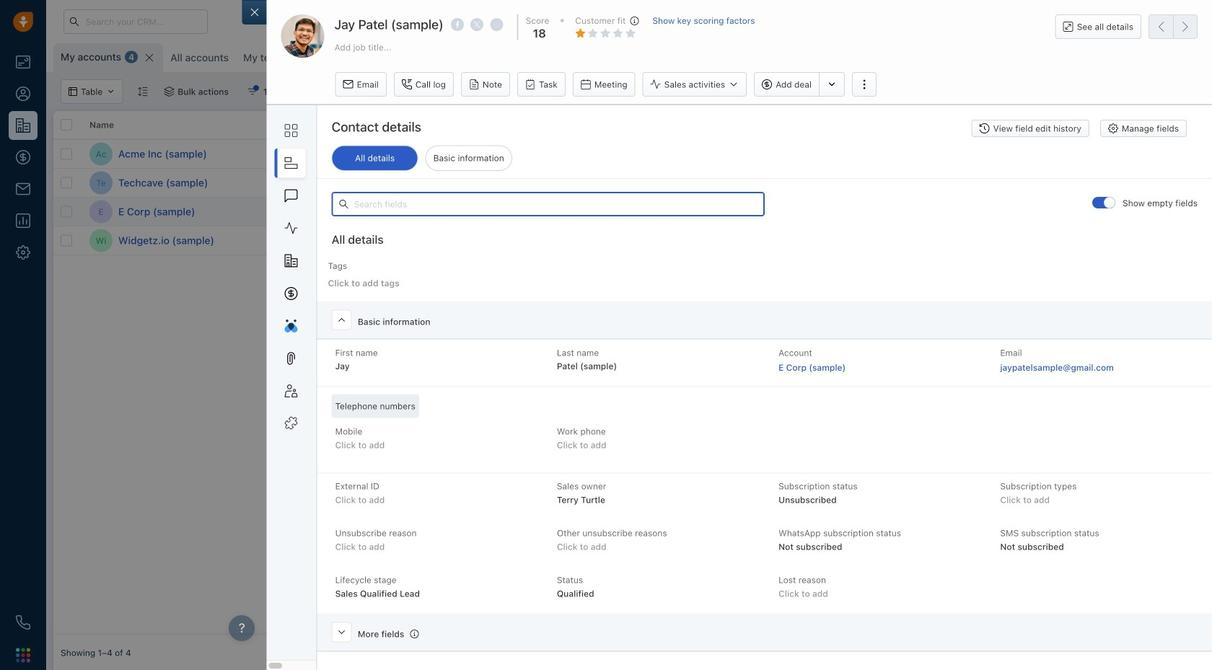 Task type: describe. For each thing, give the bounding box(es) containing it.
1 horizontal spatial container_wx8msf4aqz5i3rn1 image
[[247, 87, 258, 97]]

freshworks switcher image
[[16, 648, 30, 663]]

j image
[[379, 200, 402, 223]]

container_wx8msf4aqz5i3rn1 image
[[707, 178, 717, 188]]

s image
[[379, 171, 402, 195]]

phone element
[[9, 608, 38, 637]]

0 horizontal spatial container_wx8msf4aqz5i3rn1 image
[[164, 87, 174, 97]]



Task type: locate. For each thing, give the bounding box(es) containing it.
1 row group from the left
[[53, 140, 371, 255]]

press space to select this row. row
[[53, 140, 371, 169], [371, 140, 1205, 169], [53, 169, 371, 198], [371, 169, 1205, 198], [53, 198, 371, 227], [371, 198, 1205, 227], [53, 227, 371, 255], [371, 227, 1205, 255]]

2 horizontal spatial container_wx8msf4aqz5i3rn1 image
[[707, 207, 717, 217]]

l image
[[379, 143, 402, 166]]

phone image
[[16, 616, 30, 630]]

row
[[53, 111, 371, 140]]

send email image
[[1078, 17, 1088, 27]]

j image
[[379, 229, 402, 252]]

dialog
[[242, 0, 1212, 670]]

grid
[[53, 110, 1205, 636]]

2 row group from the left
[[371, 140, 1205, 255]]

container_wx8msf4aqz5i3rn1 image
[[164, 87, 174, 97], [247, 87, 258, 97], [707, 207, 717, 217]]

Search your CRM... text field
[[64, 9, 208, 34]]

row group
[[53, 140, 371, 255], [371, 140, 1205, 255]]

Search fields text field
[[332, 192, 765, 216]]

cell
[[587, 140, 696, 168], [696, 140, 804, 168], [804, 140, 912, 168], [912, 140, 1021, 168], [1021, 140, 1129, 168], [1129, 140, 1205, 168], [1129, 169, 1205, 197], [804, 198, 912, 226], [912, 198, 1021, 226], [1129, 198, 1205, 226], [479, 227, 587, 255], [587, 227, 696, 255], [696, 227, 804, 255], [804, 227, 912, 255], [912, 227, 1021, 255], [1021, 227, 1129, 255], [1129, 227, 1205, 255]]



Task type: vqa. For each thing, say whether or not it's contained in the screenshot.
container_WX8MsF4aQZ5i3RN1 image to the left
yes



